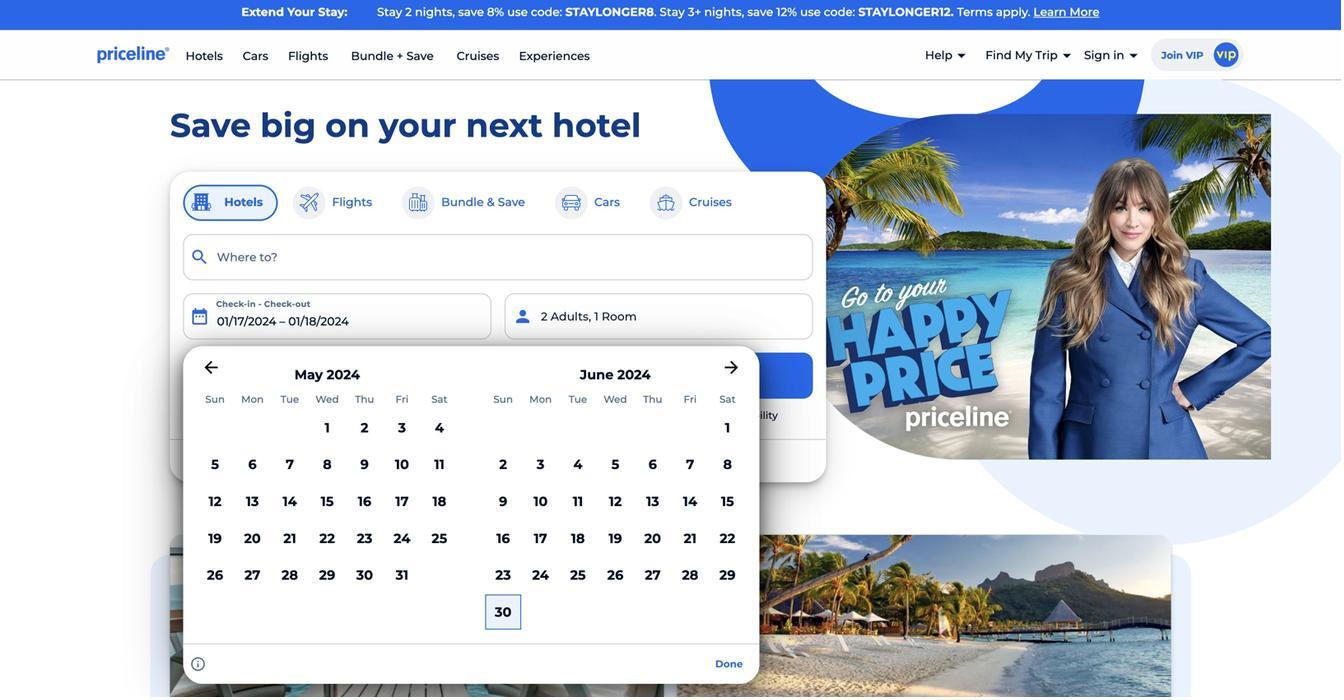 Task type: describe. For each thing, give the bounding box(es) containing it.
cars button
[[553, 185, 635, 221]]

3+
[[688, 5, 701, 19]]

.
[[654, 5, 657, 19]]

join
[[1162, 49, 1183, 61]]

trip
[[1036, 48, 1058, 62]]

0 vertical spatial hotel
[[552, 105, 641, 145]]

find my trip
[[986, 48, 1058, 62]]

12%
[[777, 5, 797, 19]]

8%
[[487, 5, 504, 19]]

wed for june
[[604, 394, 627, 406]]

24 for june 2024
[[532, 567, 549, 584]]

1 stay from the left
[[377, 5, 402, 19]]

25 for june 2024
[[570, 567, 586, 584]]

2 nights, from the left
[[705, 5, 745, 19]]

5 button for june
[[597, 447, 634, 483]]

30 button for may 2024
[[346, 557, 383, 594]]

next
[[466, 105, 543, 145]]

find your hotel
[[606, 368, 712, 384]]

save left add
[[273, 369, 301, 383]]

6 button for may 2024
[[234, 447, 271, 483]]

$625
[[618, 454, 646, 468]]

more
[[1070, 5, 1100, 19]]

sign
[[1084, 48, 1111, 62]]

18 button for may 2024
[[421, 483, 458, 520]]

20 for may 2024
[[244, 531, 261, 547]]

may
[[295, 367, 323, 383]]

all
[[384, 454, 398, 468]]

thu for may 2024
[[355, 394, 374, 406]]

3 button for may 2024
[[383, 410, 421, 447]]

7 button for may 2024
[[271, 447, 309, 483]]

extend your stay:
[[242, 5, 348, 19]]

learn
[[1034, 5, 1067, 19]]

bundle & save
[[441, 195, 525, 209]]

hotels inside button
[[224, 195, 263, 209]]

27 button for may 2024
[[234, 557, 271, 594]]

4 for may 2024
[[435, 420, 444, 436]]

26 for may
[[207, 567, 223, 584]]

25 button for june 2024
[[559, 557, 597, 594]]

your for hotels
[[415, 454, 441, 468]]

and
[[530, 454, 552, 468]]

save inside button
[[498, 195, 525, 209]]

mon for may
[[241, 394, 264, 406]]

19 for june
[[609, 531, 622, 547]]

14 for may 2024
[[283, 494, 297, 510]]

sat for june 2024
[[720, 394, 736, 406]]

find my trip button
[[986, 34, 1071, 77]]

2 button for may 2024
[[346, 410, 383, 447]]

19 for may
[[208, 531, 222, 547]]

once
[[498, 454, 527, 468]]

9 for may 2024
[[361, 457, 369, 473]]

0 vertical spatial cruises
[[457, 49, 499, 63]]

help button
[[925, 34, 966, 77]]

6 for june 2024
[[649, 457, 657, 473]]

1 horizontal spatial save
[[556, 454, 581, 468]]

7 for may 2024
[[286, 457, 294, 473]]

29 button for june 2024
[[709, 557, 746, 594]]

22 for may 2024
[[320, 531, 335, 547]]

3 button for june 2024
[[522, 447, 559, 483]]

book all of your hotels at once and save up to $625 link
[[351, 453, 646, 469]]

a for hotel
[[569, 410, 575, 422]]

join vip link
[[1151, 38, 1249, 71]]

with
[[606, 410, 628, 422]]

5 for june
[[612, 457, 619, 473]]

book all of your hotels at once and save up to $625
[[351, 454, 646, 468]]

29 for june 2024
[[720, 567, 736, 584]]

stay 2 nights, save 8% use code: staylonger8 . stay 3+ nights, save 12% use code: staylonger12. terms apply. learn more
[[377, 5, 1100, 19]]

0 vertical spatial flights
[[288, 49, 328, 63]]

2 use from the left
[[800, 5, 821, 19]]

staylonger8
[[566, 5, 654, 19]]

up
[[585, 454, 600, 468]]

1 code: from the left
[[531, 5, 562, 19]]

0 horizontal spatial +
[[263, 369, 270, 383]]

save big on your next hotel
[[170, 105, 641, 145]]

30 for june 2024
[[495, 604, 512, 620]]

0 vertical spatial +
[[397, 49, 403, 63]]

for
[[717, 410, 731, 422]]

1 vertical spatial hotel
[[577, 410, 603, 422]]

add a car
[[331, 370, 383, 382]]

0 horizontal spatial bundle
[[216, 369, 260, 383]]

&
[[487, 195, 495, 209]]

4 button for may 2024
[[421, 410, 458, 447]]

31
[[396, 567, 409, 584]]

traveler selection text field
[[505, 294, 813, 340]]

10 for may 2024
[[395, 457, 409, 473]]

23 button for may 2024
[[346, 520, 383, 557]]

9 button for may 2024
[[346, 447, 383, 483]]

0 horizontal spatial cars
[[243, 49, 268, 63]]

show june 2024 image
[[722, 358, 742, 378]]

book a hotel with free cancellation for flexibility
[[540, 410, 778, 422]]

1 nights, from the left
[[415, 5, 455, 19]]

10 for june 2024
[[534, 494, 548, 510]]

car
[[367, 370, 383, 382]]

flexibility
[[733, 410, 778, 422]]

sign in button
[[1084, 34, 1138, 77]]

20 button for june 2024
[[634, 520, 672, 557]]

fri for june 2024
[[684, 394, 697, 406]]

1 for may 2024
[[325, 420, 330, 436]]

sign in
[[1084, 48, 1125, 62]]

28 for june 2024
[[682, 567, 699, 584]]

sun for may
[[205, 394, 225, 406]]

7 button for june 2024
[[672, 447, 709, 483]]

may 2024
[[295, 367, 360, 383]]

stay:
[[318, 5, 348, 19]]

priceline.com home image
[[98, 46, 169, 64]]

0 horizontal spatial bundle + save
[[216, 369, 301, 383]]

tue for june
[[569, 394, 587, 406]]

apply.
[[996, 5, 1031, 19]]

22 button for may 2024
[[309, 520, 346, 557]]

sat for may 2024
[[431, 394, 448, 406]]

terms
[[957, 5, 993, 19]]

add
[[334, 370, 355, 382]]

29 for may 2024
[[319, 567, 335, 584]]

17 for may 2024
[[395, 494, 409, 510]]

your for find
[[640, 368, 672, 384]]

cancellation
[[653, 410, 714, 422]]

your for extend
[[287, 5, 315, 19]]

Check-in - Check-out field
[[183, 294, 492, 340]]

22 button for june 2024
[[709, 520, 746, 557]]

hotels
[[444, 454, 480, 468]]

6 button for june 2024
[[634, 447, 672, 483]]

0 vertical spatial 2
[[405, 5, 412, 19]]

0 horizontal spatial hotels
[[186, 49, 223, 63]]

to
[[603, 454, 615, 468]]

hotels link
[[186, 49, 223, 63]]

14 button for may 2024
[[271, 483, 309, 520]]

25 button for may 2024
[[421, 520, 458, 557]]

experiences link
[[519, 49, 590, 63]]

find your hotel button
[[505, 353, 813, 399]]

types of travel tab list
[[183, 185, 813, 221]]

done
[[715, 659, 743, 670]]

vip
[[1186, 49, 1204, 61]]

31 button
[[383, 557, 421, 594]]

book for book all of your hotels at once and save up to $625
[[351, 454, 381, 468]]

extend
[[242, 5, 284, 19]]

27 for may 2024
[[245, 567, 260, 584]]

free
[[631, 410, 650, 422]]

show march 2024 image
[[201, 358, 221, 378]]

book for book a hotel with free cancellation for flexibility
[[540, 410, 566, 422]]

12 button for june
[[597, 483, 634, 520]]

2 code: from the left
[[824, 5, 856, 19]]

hotels button
[[183, 185, 278, 221]]

staylonger12.
[[859, 5, 954, 19]]

cars link
[[243, 49, 268, 63]]

flights link
[[288, 49, 328, 63]]

at
[[483, 454, 495, 468]]

Where to? field
[[183, 234, 813, 280]]

12 for may
[[209, 494, 222, 510]]

0 horizontal spatial save
[[458, 5, 484, 19]]

2 horizontal spatial save
[[748, 5, 774, 19]]

14 button for june 2024
[[672, 483, 709, 520]]

your for next
[[379, 105, 457, 145]]



Task type: vqa. For each thing, say whether or not it's contained in the screenshot.
second ArrowRight image from the bottom
no



Task type: locate. For each thing, give the bounding box(es) containing it.
4 up "book all of your hotels at once and save up to $625"
[[435, 420, 444, 436]]

find inside button
[[606, 368, 636, 384]]

2 26 button from the left
[[597, 557, 634, 594]]

1 horizontal spatial 24 button
[[522, 557, 559, 594]]

1 horizontal spatial 24
[[532, 567, 549, 584]]

1 vertical spatial book
[[351, 454, 381, 468]]

cars
[[243, 49, 268, 63], [594, 195, 620, 209]]

help
[[925, 48, 953, 62]]

1 button
[[309, 410, 346, 447], [709, 410, 746, 447]]

2 13 from the left
[[646, 494, 659, 510]]

20
[[244, 531, 261, 547], [645, 531, 661, 547]]

1 use from the left
[[507, 5, 528, 19]]

2 horizontal spatial 2
[[499, 457, 507, 473]]

tue down may
[[281, 394, 299, 406]]

20 button for may 2024
[[234, 520, 271, 557]]

2 up bundle + save link
[[405, 5, 412, 19]]

10 button left hotels
[[383, 447, 421, 483]]

flights inside button
[[332, 195, 372, 209]]

18 button down up
[[559, 520, 597, 557]]

save
[[407, 49, 434, 63], [170, 105, 251, 145], [498, 195, 525, 209], [273, 369, 301, 383]]

1 wed from the left
[[316, 394, 339, 406]]

2024
[[327, 367, 360, 383], [618, 367, 651, 383]]

hotel
[[552, 105, 641, 145], [577, 410, 603, 422]]

4
[[435, 420, 444, 436], [574, 457, 583, 473]]

0 horizontal spatial 13 button
[[234, 483, 271, 520]]

0 horizontal spatial 12 button
[[196, 483, 234, 520]]

2 26 from the left
[[607, 567, 624, 584]]

1 horizontal spatial 3
[[537, 457, 545, 473]]

1 vertical spatial +
[[263, 369, 270, 383]]

9 left all
[[361, 457, 369, 473]]

5 button
[[196, 447, 234, 483], [597, 447, 634, 483]]

sat up hotels
[[431, 394, 448, 406]]

bundle inside button
[[441, 195, 484, 209]]

1 vertical spatial 23
[[496, 567, 511, 584]]

3 button right at
[[522, 447, 559, 483]]

13 for may 2024
[[246, 494, 259, 510]]

book up and
[[540, 410, 566, 422]]

25 for may 2024
[[432, 531, 447, 547]]

15 button for may 2024
[[309, 483, 346, 520]]

1 fri from the left
[[396, 394, 409, 406]]

17 button for june 2024
[[522, 520, 559, 557]]

1 horizontal spatial 5
[[612, 457, 619, 473]]

10
[[395, 457, 409, 473], [534, 494, 548, 510]]

1 horizontal spatial 20
[[645, 531, 661, 547]]

2 28 button from the left
[[672, 557, 709, 594]]

1 horizontal spatial a
[[569, 410, 575, 422]]

use right 12%
[[800, 5, 821, 19]]

27 button
[[234, 557, 271, 594], [634, 557, 672, 594]]

24 button for june 2024
[[522, 557, 559, 594]]

1 horizontal spatial 27
[[645, 567, 661, 584]]

1 26 button from the left
[[196, 557, 234, 594]]

1 horizontal spatial 16
[[497, 531, 510, 547]]

17 button down and
[[522, 520, 559, 557]]

5 button for may
[[196, 447, 234, 483]]

0 horizontal spatial 14
[[283, 494, 297, 510]]

1 horizontal spatial 2
[[405, 5, 412, 19]]

0 horizontal spatial mon
[[241, 394, 264, 406]]

1 horizontal spatial 18
[[571, 531, 585, 547]]

3 button up of
[[383, 410, 421, 447]]

1 20 from the left
[[244, 531, 261, 547]]

2 20 from the left
[[645, 531, 661, 547]]

18 down hotels
[[433, 494, 446, 510]]

1 vertical spatial hotels
[[224, 195, 263, 209]]

1 8 from the left
[[323, 457, 332, 473]]

1 button down show june 2024 icon
[[709, 410, 746, 447]]

bundle right the flights link at the top of the page
[[351, 49, 394, 63]]

experiences
[[519, 49, 590, 63]]

2 7 from the left
[[686, 457, 694, 473]]

a left 'car'
[[358, 370, 364, 382]]

25
[[432, 531, 447, 547], [570, 567, 586, 584]]

0 horizontal spatial 19 button
[[196, 520, 234, 557]]

23 for june 2024
[[496, 567, 511, 584]]

1 vertical spatial 24
[[532, 567, 549, 584]]

2024 for june 2024
[[618, 367, 651, 383]]

your left hotel
[[640, 368, 672, 384]]

16 for june 2024
[[497, 531, 510, 547]]

flights button
[[291, 185, 387, 221]]

2 1 from the left
[[725, 420, 730, 436]]

1 horizontal spatial 26 button
[[597, 557, 634, 594]]

12 button for may
[[196, 483, 234, 520]]

12 for june
[[609, 494, 622, 510]]

find for find my trip
[[986, 48, 1012, 62]]

2 button down 'add a car'
[[346, 410, 383, 447]]

1 horizontal spatial code:
[[824, 5, 856, 19]]

8 down for
[[723, 457, 732, 473]]

1 mon from the left
[[241, 394, 264, 406]]

cruises inside button
[[689, 195, 732, 209]]

0 horizontal spatial 7
[[286, 457, 294, 473]]

26
[[207, 567, 223, 584], [607, 567, 624, 584]]

17 down of
[[395, 494, 409, 510]]

1 horizontal spatial 17 button
[[522, 520, 559, 557]]

27 button for june 2024
[[634, 557, 672, 594]]

15
[[321, 494, 334, 510], [721, 494, 734, 510]]

1 horizontal spatial 22
[[720, 531, 736, 547]]

11 button for june 2024
[[559, 483, 597, 520]]

1 for june 2024
[[725, 420, 730, 436]]

9 down book all of your hotels at once and save up to $625 link
[[499, 494, 508, 510]]

2 for june 2024
[[499, 457, 507, 473]]

1 vertical spatial your
[[640, 368, 672, 384]]

8 button down for
[[709, 447, 746, 483]]

2 down 'add a car'
[[361, 420, 369, 436]]

9 button for june 2024
[[485, 483, 522, 520]]

bundle + save link
[[348, 49, 437, 63]]

1 13 button from the left
[[234, 483, 271, 520]]

1 horizontal spatial nights,
[[705, 5, 745, 19]]

hotel left with
[[577, 410, 603, 422]]

22 for june 2024
[[720, 531, 736, 547]]

1 29 from the left
[[319, 567, 335, 584]]

0 horizontal spatial 8 button
[[309, 447, 346, 483]]

1 horizontal spatial 18 button
[[559, 520, 597, 557]]

2 15 button from the left
[[709, 483, 746, 520]]

1 5 from the left
[[211, 457, 219, 473]]

book
[[540, 410, 566, 422], [351, 454, 381, 468]]

2 27 from the left
[[645, 567, 661, 584]]

0 horizontal spatial thu
[[355, 394, 374, 406]]

1 29 button from the left
[[309, 557, 346, 594]]

0 vertical spatial book
[[540, 410, 566, 422]]

tue for may
[[281, 394, 299, 406]]

2 button for june 2024
[[485, 447, 522, 483]]

2 5 button from the left
[[597, 447, 634, 483]]

1 13 from the left
[[246, 494, 259, 510]]

16 button
[[346, 483, 383, 520], [485, 520, 522, 557]]

1 6 from the left
[[248, 457, 257, 473]]

15 for june 2024
[[721, 494, 734, 510]]

0 horizontal spatial 21
[[283, 531, 296, 547]]

7 for june 2024
[[686, 457, 694, 473]]

sun
[[205, 394, 225, 406], [494, 394, 513, 406]]

0 horizontal spatial 20 button
[[234, 520, 271, 557]]

13 button
[[234, 483, 271, 520], [634, 483, 672, 520]]

17 down and
[[534, 531, 547, 547]]

3 for june 2024
[[537, 457, 545, 473]]

find inside dropdown button
[[986, 48, 1012, 62]]

27
[[245, 567, 260, 584], [645, 567, 661, 584]]

your right on on the left
[[379, 105, 457, 145]]

0 horizontal spatial 1 button
[[309, 410, 346, 447]]

4 button up hotels
[[421, 410, 458, 447]]

8
[[323, 457, 332, 473], [723, 457, 732, 473]]

done button
[[706, 652, 753, 678]]

6 for may 2024
[[248, 457, 257, 473]]

1 horizontal spatial 9
[[499, 494, 508, 510]]

1 vertical spatial 2
[[361, 420, 369, 436]]

29
[[319, 567, 335, 584], [720, 567, 736, 584]]

save right & at left
[[498, 195, 525, 209]]

2024 left 'car'
[[327, 367, 360, 383]]

1 horizontal spatial flights
[[332, 195, 372, 209]]

0 horizontal spatial 29 button
[[309, 557, 346, 594]]

wed up with
[[604, 394, 627, 406]]

19
[[208, 531, 222, 547], [609, 531, 622, 547]]

1 14 from the left
[[283, 494, 297, 510]]

2 right at
[[499, 457, 507, 473]]

nights, left 8%
[[415, 5, 455, 19]]

1 28 button from the left
[[271, 557, 309, 594]]

2 thu from the left
[[643, 394, 663, 406]]

4 button left the 'to'
[[559, 447, 597, 483]]

use right 8%
[[507, 5, 528, 19]]

2 8 from the left
[[723, 457, 732, 473]]

8 button left all
[[309, 447, 346, 483]]

1
[[325, 420, 330, 436], [725, 420, 730, 436]]

8 left all
[[323, 457, 332, 473]]

bundle left may
[[216, 369, 260, 383]]

26 for june
[[607, 567, 624, 584]]

fri up cancellation
[[684, 394, 697, 406]]

1 horizontal spatial 8
[[723, 457, 732, 473]]

find for find your hotel
[[606, 368, 636, 384]]

24 for may 2024
[[394, 531, 410, 547]]

23 for may 2024
[[357, 531, 373, 547]]

8 button for may 2024
[[309, 447, 346, 483]]

2024 right june
[[618, 367, 651, 383]]

0 vertical spatial 18
[[433, 494, 446, 510]]

18 button down hotels
[[421, 483, 458, 520]]

june 2024
[[580, 367, 651, 383]]

0 horizontal spatial 30
[[356, 567, 373, 584]]

20 for june 2024
[[645, 531, 661, 547]]

0 horizontal spatial 13
[[246, 494, 259, 510]]

fri for may 2024
[[396, 394, 409, 406]]

1 22 from the left
[[320, 531, 335, 547]]

1 21 button from the left
[[271, 520, 309, 557]]

1 sat from the left
[[431, 394, 448, 406]]

hotel up the cars button
[[552, 105, 641, 145]]

2 15 from the left
[[721, 494, 734, 510]]

2 7 button from the left
[[672, 447, 709, 483]]

2 12 from the left
[[609, 494, 622, 510]]

0 vertical spatial hotels
[[186, 49, 223, 63]]

cruises link
[[457, 49, 499, 63]]

2 fri from the left
[[684, 394, 697, 406]]

21 for may 2024
[[283, 531, 296, 547]]

0 horizontal spatial 2 button
[[346, 410, 383, 447]]

of
[[401, 454, 412, 468]]

28 for may 2024
[[282, 567, 298, 584]]

0 horizontal spatial 27
[[245, 567, 260, 584]]

wed down may 2024
[[316, 394, 339, 406]]

1 horizontal spatial 29 button
[[709, 557, 746, 594]]

2 21 from the left
[[684, 531, 697, 547]]

save left the cruises "link" on the top left
[[407, 49, 434, 63]]

0 horizontal spatial stay
[[377, 5, 402, 19]]

2 29 button from the left
[[709, 557, 746, 594]]

3 right once
[[537, 457, 545, 473]]

1 down may 2024
[[325, 420, 330, 436]]

0 horizontal spatial wed
[[316, 394, 339, 406]]

1 horizontal spatial 10
[[534, 494, 548, 510]]

cruises
[[457, 49, 499, 63], [689, 195, 732, 209]]

1 vertical spatial a
[[569, 410, 575, 422]]

your left stay:
[[287, 5, 315, 19]]

1 horizontal spatial 30
[[495, 604, 512, 620]]

1 horizontal spatial 25
[[570, 567, 586, 584]]

2 button
[[346, 410, 383, 447], [485, 447, 522, 483]]

9 button
[[346, 447, 383, 483], [485, 483, 522, 520]]

0 horizontal spatial 14 button
[[271, 483, 309, 520]]

join vip
[[1162, 49, 1204, 61]]

2 12 button from the left
[[597, 483, 634, 520]]

18 down up
[[571, 531, 585, 547]]

1 vertical spatial your
[[415, 454, 441, 468]]

1 button down may 2024
[[309, 410, 346, 447]]

1 vertical spatial 9
[[499, 494, 508, 510]]

1 horizontal spatial 15
[[721, 494, 734, 510]]

save
[[458, 5, 484, 19], [748, 5, 774, 19], [556, 454, 581, 468]]

1 27 button from the left
[[234, 557, 271, 594]]

+ left may
[[263, 369, 270, 383]]

flights down on on the left
[[332, 195, 372, 209]]

0 horizontal spatial 27 button
[[234, 557, 271, 594]]

0 horizontal spatial 8
[[323, 457, 332, 473]]

cars inside the cars button
[[594, 195, 620, 209]]

0 horizontal spatial 6
[[248, 457, 257, 473]]

17 button
[[383, 483, 421, 520], [522, 520, 559, 557]]

my
[[1015, 48, 1033, 62]]

0 horizontal spatial 20
[[244, 531, 261, 547]]

0 horizontal spatial tue
[[281, 394, 299, 406]]

1 horizontal spatial tue
[[569, 394, 587, 406]]

23 button
[[346, 520, 383, 557], [485, 557, 522, 594]]

0 vertical spatial 25
[[432, 531, 447, 547]]

1 1 from the left
[[325, 420, 330, 436]]

1 horizontal spatial 30 button
[[485, 594, 522, 631]]

book left all
[[351, 454, 381, 468]]

0 horizontal spatial 9 button
[[346, 447, 383, 483]]

30 button
[[346, 557, 383, 594], [485, 594, 522, 631]]

nights, right 3+
[[705, 5, 745, 19]]

1 vertical spatial bundle + save
[[216, 369, 301, 383]]

2 wed from the left
[[604, 394, 627, 406]]

13
[[246, 494, 259, 510], [646, 494, 659, 510]]

1 vertical spatial 16
[[497, 531, 510, 547]]

1 1 button from the left
[[309, 410, 346, 447]]

24 button for may 2024
[[383, 520, 421, 557]]

2 19 from the left
[[609, 531, 622, 547]]

9 for june 2024
[[499, 494, 508, 510]]

18 button
[[421, 483, 458, 520], [559, 520, 597, 557]]

3
[[398, 420, 406, 436], [537, 457, 545, 473]]

wed
[[316, 394, 339, 406], [604, 394, 627, 406]]

11 button down up
[[559, 483, 597, 520]]

save left 12%
[[748, 5, 774, 19]]

1 15 from the left
[[321, 494, 334, 510]]

1 6 button from the left
[[234, 447, 271, 483]]

+ up the save big on your next hotel
[[397, 49, 403, 63]]

2 14 button from the left
[[672, 483, 709, 520]]

2 mon from the left
[[530, 394, 552, 406]]

find up with
[[606, 368, 636, 384]]

2 28 from the left
[[682, 567, 699, 584]]

1 7 from the left
[[286, 457, 294, 473]]

stay up bundle + save link
[[377, 5, 402, 19]]

2 21 button from the left
[[672, 520, 709, 557]]

vip badge icon image
[[1214, 42, 1239, 67]]

flights
[[288, 49, 328, 63], [332, 195, 372, 209]]

on
[[325, 105, 370, 145]]

code:
[[531, 5, 562, 19], [824, 5, 856, 19]]

21 button
[[271, 520, 309, 557], [672, 520, 709, 557]]

0 horizontal spatial 2024
[[327, 367, 360, 383]]

1 vertical spatial bundle
[[441, 195, 484, 209]]

1 21 from the left
[[283, 531, 296, 547]]

17
[[395, 494, 409, 510], [534, 531, 547, 547]]

30 button for june 2024
[[485, 594, 522, 631]]

thu down 'add a car'
[[355, 394, 374, 406]]

2 6 from the left
[[649, 457, 657, 473]]

cruises button
[[648, 185, 747, 221]]

2 13 button from the left
[[634, 483, 672, 520]]

sat up for
[[720, 394, 736, 406]]

1 horizontal spatial cruises
[[689, 195, 732, 209]]

26 button for may
[[196, 557, 234, 594]]

bundle & save button
[[400, 185, 540, 221]]

13 button for june 2024
[[634, 483, 672, 520]]

sun up "book all of your hotels at once and save up to $625"
[[494, 394, 513, 406]]

tue down june
[[569, 394, 587, 406]]

0 horizontal spatial book
[[351, 454, 381, 468]]

14 button
[[271, 483, 309, 520], [672, 483, 709, 520]]

0 horizontal spatial 24 button
[[383, 520, 421, 557]]

1 20 button from the left
[[234, 520, 271, 557]]

1 horizontal spatial 27 button
[[634, 557, 672, 594]]

None field
[[183, 234, 813, 280]]

big
[[260, 105, 316, 145]]

1 12 button from the left
[[196, 483, 234, 520]]

2 27 button from the left
[[634, 557, 672, 594]]

1 left flexibility
[[725, 420, 730, 436]]

1 15 button from the left
[[309, 483, 346, 520]]

thu for june 2024
[[643, 394, 663, 406]]

thu
[[355, 394, 374, 406], [643, 394, 663, 406]]

2 22 button from the left
[[709, 520, 746, 557]]

21 button for june 2024
[[672, 520, 709, 557]]

1 12 from the left
[[209, 494, 222, 510]]

3 button
[[383, 410, 421, 447], [522, 447, 559, 483]]

2 horizontal spatial bundle
[[441, 195, 484, 209]]

find left my
[[986, 48, 1012, 62]]

12 button
[[196, 483, 234, 520], [597, 483, 634, 520]]

save left up
[[556, 454, 581, 468]]

16 button for june 2024
[[485, 520, 522, 557]]

26 button
[[196, 557, 234, 594], [597, 557, 634, 594]]

2 tue from the left
[[569, 394, 587, 406]]

2 sat from the left
[[720, 394, 736, 406]]

4 left up
[[574, 457, 583, 473]]

code: up experiences
[[531, 5, 562, 19]]

0 horizontal spatial 10
[[395, 457, 409, 473]]

thu up book a hotel with free cancellation for flexibility
[[643, 394, 663, 406]]

11 for june 2024
[[573, 494, 583, 510]]

1 button for june 2024
[[709, 410, 746, 447]]

8 for june 2024
[[723, 457, 732, 473]]

1 horizontal spatial your
[[640, 368, 672, 384]]

7
[[286, 457, 294, 473], [686, 457, 694, 473]]

10 left hotels
[[395, 457, 409, 473]]

1 sun from the left
[[205, 394, 225, 406]]

stay right "." on the left top of page
[[660, 5, 685, 19]]

2 sun from the left
[[494, 394, 513, 406]]

2 20 button from the left
[[634, 520, 672, 557]]

18 for may 2024
[[433, 494, 446, 510]]

a for car
[[358, 370, 364, 382]]

2 6 button from the left
[[634, 447, 672, 483]]

2 19 button from the left
[[597, 520, 634, 557]]

2 14 from the left
[[683, 494, 697, 510]]

june
[[580, 367, 614, 383]]

0 horizontal spatial 26 button
[[196, 557, 234, 594]]

fri up of
[[396, 394, 409, 406]]

0 horizontal spatial 11
[[434, 457, 445, 473]]

1 26 from the left
[[207, 567, 223, 584]]

1 27 from the left
[[245, 567, 260, 584]]

1 horizontal spatial 2024
[[618, 367, 651, 383]]

0 horizontal spatial 28
[[282, 567, 298, 584]]

2 2024 from the left
[[618, 367, 651, 383]]

1 5 button from the left
[[196, 447, 234, 483]]

10 button for june 2024
[[522, 483, 559, 520]]

1 horizontal spatial thu
[[643, 394, 663, 406]]

1 horizontal spatial 23
[[496, 567, 511, 584]]

3 for may 2024
[[398, 420, 406, 436]]

2 8 button from the left
[[709, 447, 746, 483]]

2 stay from the left
[[660, 5, 685, 19]]

2 22 from the left
[[720, 531, 736, 547]]

23
[[357, 531, 373, 547], [496, 567, 511, 584]]

0 vertical spatial 23
[[357, 531, 373, 547]]

1 vertical spatial flights
[[332, 195, 372, 209]]

17 for june 2024
[[534, 531, 547, 547]]

18
[[433, 494, 446, 510], [571, 531, 585, 547]]

code: right 12%
[[824, 5, 856, 19]]

9 button left all
[[346, 447, 383, 483]]

2 for may 2024
[[361, 420, 369, 436]]

14 for june 2024
[[683, 494, 697, 510]]

13 for june 2024
[[646, 494, 659, 510]]

flights down extend your stay:
[[288, 49, 328, 63]]

0 horizontal spatial 22 button
[[309, 520, 346, 557]]

9 button down book all of your hotels at once and save up to $625 link
[[485, 483, 522, 520]]

30 for may 2024
[[356, 567, 373, 584]]

hotel
[[675, 368, 712, 384]]

1 horizontal spatial 1
[[725, 420, 730, 436]]

2 button left and
[[485, 447, 522, 483]]

16 for may 2024
[[358, 494, 372, 510]]

1 2024 from the left
[[327, 367, 360, 383]]

1 horizontal spatial bundle + save
[[348, 49, 437, 63]]

10 down and
[[534, 494, 548, 510]]

15 for may 2024
[[321, 494, 334, 510]]

1 horizontal spatial 28
[[682, 567, 699, 584]]

0 horizontal spatial 18 button
[[421, 483, 458, 520]]

a left with
[[569, 410, 575, 422]]

1 8 button from the left
[[309, 447, 346, 483]]

4 button for june 2024
[[559, 447, 597, 483]]

3 up of
[[398, 420, 406, 436]]

30
[[356, 567, 373, 584], [495, 604, 512, 620]]

mon for june
[[530, 394, 552, 406]]

16
[[358, 494, 372, 510], [497, 531, 510, 547]]

your inside find your hotel button
[[640, 368, 672, 384]]

11 button right of
[[421, 447, 458, 483]]

28 button
[[271, 557, 309, 594], [672, 557, 709, 594]]

save left 8%
[[458, 5, 484, 19]]

25 button
[[421, 520, 458, 557], [559, 557, 597, 594]]

sun down show march 2024 icon
[[205, 394, 225, 406]]

0 horizontal spatial 17
[[395, 494, 409, 510]]

19 button for june
[[597, 520, 634, 557]]

1 19 button from the left
[[196, 520, 234, 557]]

8 for may 2024
[[323, 457, 332, 473]]

save down hotels link
[[170, 105, 251, 145]]

23 button for june 2024
[[485, 557, 522, 594]]

26 button for june
[[597, 557, 634, 594]]

2 1 button from the left
[[709, 410, 746, 447]]

0 vertical spatial 10
[[395, 457, 409, 473]]

13 button for may 2024
[[234, 483, 271, 520]]

1 7 button from the left
[[271, 447, 309, 483]]

1 tue from the left
[[281, 394, 299, 406]]

0 vertical spatial bundle
[[351, 49, 394, 63]]

1 28 from the left
[[282, 567, 298, 584]]

use
[[507, 5, 528, 19], [800, 5, 821, 19]]

12
[[209, 494, 222, 510], [609, 494, 622, 510]]

29 button
[[309, 557, 346, 594], [709, 557, 746, 594]]

20 button
[[234, 520, 271, 557], [634, 520, 672, 557]]

your right of
[[415, 454, 441, 468]]

wed for may
[[316, 394, 339, 406]]

8 button for june 2024
[[709, 447, 746, 483]]

in
[[1114, 48, 1125, 62]]

21 for june 2024
[[684, 531, 697, 547]]

1 thu from the left
[[355, 394, 374, 406]]

hotels
[[186, 49, 223, 63], [224, 195, 263, 209]]

1 14 button from the left
[[271, 483, 309, 520]]

bundle left & at left
[[441, 195, 484, 209]]

21 button for may 2024
[[271, 520, 309, 557]]

2 5 from the left
[[612, 457, 619, 473]]

2 29 from the left
[[720, 567, 736, 584]]

28 button for may 2024
[[271, 557, 309, 594]]

10 button down and
[[522, 483, 559, 520]]

16 button for may 2024
[[346, 483, 383, 520]]

0 horizontal spatial 6 button
[[234, 447, 271, 483]]

1 22 button from the left
[[309, 520, 346, 557]]

1 19 from the left
[[208, 531, 222, 547]]

0 horizontal spatial 28 button
[[271, 557, 309, 594]]

1 horizontal spatial wed
[[604, 394, 627, 406]]

nights,
[[415, 5, 455, 19], [705, 5, 745, 19]]

your
[[287, 5, 315, 19], [640, 368, 672, 384]]

17 button down of
[[383, 483, 421, 520]]



